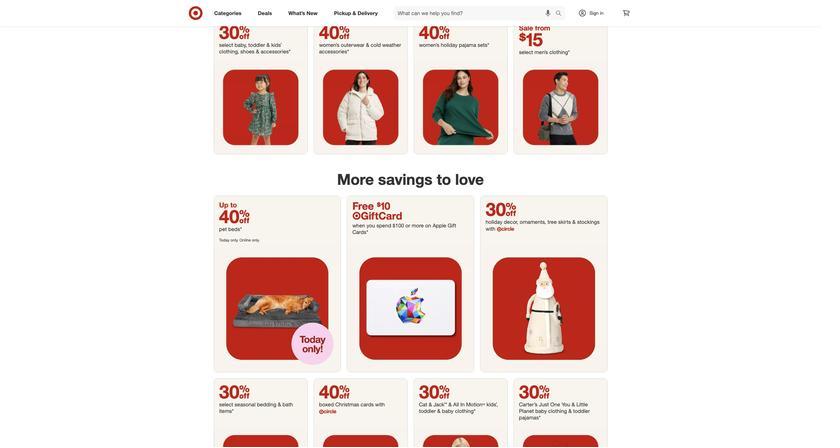 Task type: locate. For each thing, give the bounding box(es) containing it.
circle down decor,
[[502, 226, 515, 232]]

1 vertical spatial clothing*
[[456, 408, 476, 415]]

pajama
[[459, 42, 477, 48]]

categories link
[[209, 6, 250, 20]]

apple
[[433, 223, 447, 229]]

1 horizontal spatial baby
[[536, 408, 547, 415]]

1 vertical spatial circle
[[324, 408, 337, 415]]

0 vertical spatial select
[[219, 42, 233, 48]]

1 vertical spatial holiday
[[486, 219, 503, 226]]

or
[[406, 223, 411, 229]]

sale from
[[520, 24, 551, 32]]

only. right today
[[231, 238, 239, 243]]

more savings to love
[[338, 170, 484, 189]]

with inside 40 boxed christmas cards with circle
[[376, 402, 385, 408]]

0 vertical spatial clothing*
[[550, 49, 570, 55]]

1 horizontal spatial to
[[437, 170, 452, 189]]

40
[[319, 21, 350, 43], [419, 21, 450, 43], [219, 206, 250, 228], [319, 381, 350, 403]]

30
[[219, 21, 250, 43], [486, 198, 517, 221], [219, 381, 250, 403], [419, 381, 450, 403], [520, 381, 550, 403]]

baby left in
[[442, 408, 454, 415]]

1 horizontal spatial ™
[[483, 402, 486, 408]]

2 women's from the left
[[419, 42, 440, 48]]

items*
[[219, 408, 234, 415]]

baby right planet
[[536, 408, 547, 415]]

women's inside 40 women's holiday pajama sets*
[[419, 42, 440, 48]]

™
[[445, 402, 447, 408], [483, 402, 486, 408]]

30 inside 30 select seasonal bedding & bath items*
[[219, 381, 250, 403]]

what's new
[[289, 10, 318, 16]]

40 inside 40 women's holiday pajama sets*
[[419, 21, 450, 43]]

1 horizontal spatial toddler
[[419, 408, 436, 415]]

0 horizontal spatial clothing*
[[456, 408, 476, 415]]

more
[[412, 223, 424, 229]]

with
[[486, 226, 496, 232], [376, 402, 385, 408]]

search
[[553, 10, 569, 17]]

toddler right baby,
[[249, 42, 265, 48]]

pickup
[[334, 10, 351, 16]]

1 horizontal spatial holiday
[[486, 219, 503, 226]]

to right up
[[231, 201, 237, 209]]

baby,
[[235, 42, 247, 48]]

40 inside 40 women's outerwear & cold weather accessories*
[[319, 21, 350, 43]]

women's for 40 women's holiday pajama sets*
[[419, 42, 440, 48]]

0 horizontal spatial ™
[[445, 402, 447, 408]]

sets*
[[478, 42, 490, 48]]

little
[[577, 402, 589, 408]]

to
[[437, 170, 452, 189], [231, 201, 237, 209]]

toddler left all
[[419, 408, 436, 415]]

search button
[[553, 6, 569, 22]]

1 only. from the left
[[231, 238, 239, 243]]

kids'
[[272, 42, 282, 48]]

today
[[219, 238, 230, 243]]

all
[[454, 402, 459, 408]]

40 women's outerwear & cold weather accessories*
[[319, 21, 402, 55]]

30 inside the 30 carter's just one you & little planet baby clothing & toddler pajamas*
[[520, 381, 550, 403]]

cat
[[419, 402, 428, 408]]

from
[[536, 24, 551, 32]]

select inside 30 select seasonal bedding & bath items*
[[219, 402, 233, 408]]

1 horizontal spatial only.
[[252, 238, 260, 243]]

What can we help you find? suggestions appear below search field
[[394, 6, 558, 20]]

™ left all
[[445, 402, 447, 408]]

circle down boxed
[[324, 408, 337, 415]]

accessories*
[[261, 48, 291, 55], [319, 48, 349, 55]]

toddler inside kids', toddler & baby clothing*
[[419, 408, 436, 415]]

1 women's from the left
[[319, 42, 340, 48]]

select
[[219, 42, 233, 48], [520, 49, 534, 55], [219, 402, 233, 408]]

0 horizontal spatial with
[[376, 402, 385, 408]]

online
[[240, 238, 251, 243]]

0 horizontal spatial women's
[[319, 42, 340, 48]]

kids', toddler & baby clothing*
[[419, 402, 499, 415]]

select for 30 select seasonal bedding & bath items*
[[219, 402, 233, 408]]

holiday left decor,
[[486, 219, 503, 226]]

up
[[219, 201, 229, 209]]

select inside 30 select baby, toddler & kids' clothing, shoes & accessories*
[[219, 42, 233, 48]]

up to
[[219, 201, 237, 209]]

40 for 40 boxed christmas cards with circle
[[319, 381, 350, 403]]

™ left kids',
[[483, 402, 486, 408]]

select left men's
[[520, 49, 534, 55]]

women's inside 40 women's outerwear & cold weather accessories*
[[319, 42, 340, 48]]

&
[[353, 10, 356, 16], [267, 42, 270, 48], [366, 42, 370, 48], [256, 48, 259, 55], [573, 219, 576, 226], [278, 402, 281, 408], [429, 402, 432, 408], [449, 402, 452, 408], [572, 402, 576, 408], [438, 408, 441, 415], [569, 408, 572, 415]]

beds*
[[229, 226, 242, 233]]

¬giftcard
[[353, 210, 403, 222]]

more
[[338, 170, 374, 189]]

sale
[[520, 24, 534, 32]]

baby inside the 30 carter's just one you & little planet baby clothing & toddler pajamas*
[[536, 408, 547, 415]]

holiday inside holiday decor, ornaments, tree skirts & stockings with
[[486, 219, 503, 226]]

2 ™ from the left
[[483, 402, 486, 408]]

1 horizontal spatial circle
[[502, 226, 515, 232]]

1 baby from the left
[[442, 408, 454, 415]]

30 for select baby, toddler & kids' clothing, shoes & accessories*
[[219, 21, 250, 43]]

toddler
[[249, 42, 265, 48], [419, 408, 436, 415], [574, 408, 591, 415]]

select left baby,
[[219, 42, 233, 48]]

0 horizontal spatial circle
[[324, 408, 337, 415]]

what's new link
[[283, 6, 326, 20]]

toddler right you
[[574, 408, 591, 415]]

cold
[[371, 42, 381, 48]]

deals link
[[253, 6, 280, 20]]

ornaments,
[[520, 219, 547, 226]]

women's
[[319, 42, 340, 48], [419, 42, 440, 48]]

40 inside 40 boxed christmas cards with circle
[[319, 381, 350, 403]]

0 vertical spatial with
[[486, 226, 496, 232]]

baby
[[442, 408, 454, 415], [536, 408, 547, 415]]

bedding
[[257, 402, 277, 408]]

2 accessories* from the left
[[319, 48, 349, 55]]

1 vertical spatial with
[[376, 402, 385, 408]]

2 baby from the left
[[536, 408, 547, 415]]

to left love at the right of the page
[[437, 170, 452, 189]]

pickup & delivery link
[[329, 6, 386, 20]]

toddler inside the 30 carter's just one you & little planet baby clothing & toddler pajamas*
[[574, 408, 591, 415]]

30 select seasonal bedding & bath items*
[[219, 381, 293, 415]]

pajamas*
[[520, 415, 541, 421]]

30 select baby, toddler & kids' clothing, shoes & accessories*
[[219, 21, 291, 55]]

deals
[[258, 10, 272, 16]]

select left seasonal
[[219, 402, 233, 408]]

40 boxed christmas cards with circle
[[319, 381, 385, 415]]

30 inside 30 select baby, toddler & kids' clothing, shoes & accessories*
[[219, 21, 250, 43]]

free
[[353, 200, 374, 212]]

stockings
[[578, 219, 600, 226]]

$15
[[520, 28, 543, 50]]

holiday left pajama
[[441, 42, 458, 48]]

2 vertical spatial select
[[219, 402, 233, 408]]

0 horizontal spatial accessories*
[[261, 48, 291, 55]]

0 vertical spatial holiday
[[441, 42, 458, 48]]

30 for select seasonal bedding & bath items*
[[219, 381, 250, 403]]

only. right online
[[252, 238, 260, 243]]

only.
[[231, 238, 239, 243], [252, 238, 260, 243]]

circle
[[502, 226, 515, 232], [324, 408, 337, 415]]

skirts
[[559, 219, 572, 226]]

0 horizontal spatial only.
[[231, 238, 239, 243]]

free $10 ¬giftcard when you spend $100 or more on apple gift cards*
[[353, 200, 457, 236]]

0 horizontal spatial baby
[[442, 408, 454, 415]]

in
[[601, 10, 604, 16]]

0 horizontal spatial toddler
[[249, 42, 265, 48]]

1 horizontal spatial accessories*
[[319, 48, 349, 55]]

1 horizontal spatial with
[[486, 226, 496, 232]]

2 horizontal spatial toddler
[[574, 408, 591, 415]]

0 horizontal spatial to
[[231, 201, 237, 209]]

1 accessories* from the left
[[261, 48, 291, 55]]

40 for 40
[[219, 206, 250, 228]]

1 horizontal spatial women's
[[419, 42, 440, 48]]

0 horizontal spatial holiday
[[441, 42, 458, 48]]

30 carter's just one you & little planet baby clothing & toddler pajamas*
[[520, 381, 591, 421]]

& inside 30 select seasonal bedding & bath items*
[[278, 402, 281, 408]]

2 only. from the left
[[252, 238, 260, 243]]



Task type: vqa. For each thing, say whether or not it's contained in the screenshot.
Online
yes



Task type: describe. For each thing, give the bounding box(es) containing it.
spend
[[377, 223, 392, 229]]

40 for 40 women's outerwear & cold weather accessories*
[[319, 21, 350, 43]]

you
[[367, 223, 375, 229]]

weather
[[383, 42, 402, 48]]

pickup & delivery
[[334, 10, 378, 16]]

0 vertical spatial circle
[[502, 226, 515, 232]]

tree
[[548, 219, 557, 226]]

planet
[[520, 408, 534, 415]]

gift
[[448, 223, 457, 229]]

seasonal
[[235, 402, 256, 408]]

in
[[461, 402, 465, 408]]

just
[[540, 402, 549, 408]]

kids',
[[487, 402, 499, 408]]

toddler inside 30 select baby, toddler & kids' clothing, shoes & accessories*
[[249, 42, 265, 48]]

today only. online only.
[[219, 238, 260, 243]]

40 for 40 women's holiday pajama sets*
[[419, 21, 450, 43]]

30 for carter's just one you & little planet baby clothing & toddler pajamas*
[[520, 381, 550, 403]]

with inside holiday decor, ornaments, tree skirts & stockings with
[[486, 226, 496, 232]]

outerwear
[[341, 42, 365, 48]]

circle inside 40 boxed christmas cards with circle
[[324, 408, 337, 415]]

shoes
[[241, 48, 255, 55]]

motion
[[467, 402, 483, 408]]

1 vertical spatial select
[[520, 49, 534, 55]]

clothing,
[[219, 48, 239, 55]]

holiday inside 40 women's holiday pajama sets*
[[441, 42, 458, 48]]

today only! image
[[214, 246, 341, 372]]

jack
[[434, 402, 445, 408]]

on
[[426, 223, 432, 229]]

pet beds*
[[219, 226, 242, 233]]

pet
[[219, 226, 227, 233]]

clothing
[[549, 408, 568, 415]]

cat & jack ™ & all in motion ™
[[419, 402, 486, 408]]

new
[[307, 10, 318, 16]]

$10
[[377, 200, 391, 212]]

decor,
[[504, 219, 519, 226]]

delivery
[[358, 10, 378, 16]]

baby inside kids', toddler & baby clothing*
[[442, 408, 454, 415]]

1 vertical spatial to
[[231, 201, 237, 209]]

select for 30 select baby, toddler & kids' clothing, shoes & accessories*
[[219, 42, 233, 48]]

cards
[[361, 402, 374, 408]]

& inside kids', toddler & baby clothing*
[[438, 408, 441, 415]]

clothing* inside kids', toddler & baby clothing*
[[456, 408, 476, 415]]

carter's
[[520, 402, 538, 408]]

boxed
[[319, 402, 334, 408]]

sign
[[590, 10, 599, 16]]

& inside 40 women's outerwear & cold weather accessories*
[[366, 42, 370, 48]]

one
[[551, 402, 561, 408]]

1 ™ from the left
[[445, 402, 447, 408]]

select men's clothing*
[[520, 49, 570, 55]]

cards*
[[353, 229, 369, 236]]

holiday decor, ornaments, tree skirts & stockings with
[[486, 219, 600, 232]]

sign in link
[[573, 6, 614, 20]]

accessories* inside 30 select baby, toddler & kids' clothing, shoes & accessories*
[[261, 48, 291, 55]]

savings
[[379, 170, 433, 189]]

when
[[353, 223, 366, 229]]

christmas
[[336, 402, 360, 408]]

0 vertical spatial to
[[437, 170, 452, 189]]

accessories* inside 40 women's outerwear & cold weather accessories*
[[319, 48, 349, 55]]

40 women's holiday pajama sets*
[[419, 21, 490, 48]]

you
[[562, 402, 571, 408]]

& inside holiday decor, ornaments, tree skirts & stockings with
[[573, 219, 576, 226]]

$100
[[393, 223, 404, 229]]

1 horizontal spatial clothing*
[[550, 49, 570, 55]]

what's
[[289, 10, 305, 16]]

bath
[[283, 402, 293, 408]]

love
[[456, 170, 484, 189]]

sign in
[[590, 10, 604, 16]]

categories
[[214, 10, 242, 16]]

men's
[[535, 49, 549, 55]]

women's for 40 women's outerwear & cold weather accessories*
[[319, 42, 340, 48]]



